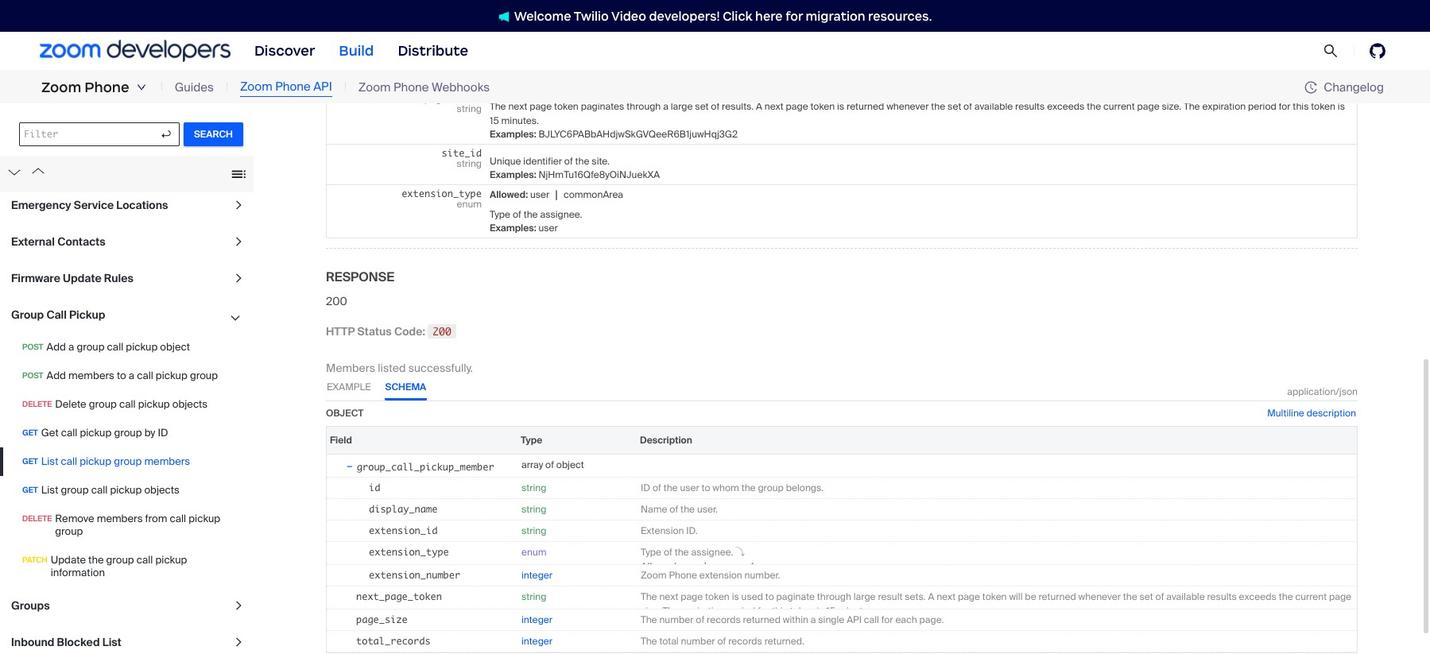 Task type: describe. For each thing, give the bounding box(es) containing it.
api
[[313, 79, 332, 95]]

3 string from the top
[[522, 525, 547, 537]]

integer for response
[[522, 635, 553, 648]]

welcome twilio video developers! click here for migration resources. link
[[482, 8, 948, 24]]

zoom phone api
[[240, 79, 332, 95]]

zoom for zoom phone webhooks
[[358, 79, 391, 95]]

array
[[522, 459, 543, 471]]

zoom phone
[[41, 79, 129, 96]]

zoom for zoom phone
[[41, 79, 81, 96]]

resources.
[[868, 8, 932, 23]]

guides
[[175, 79, 214, 95]]

phone for zoom phone webhooks
[[394, 79, 429, 95]]

zoom developer logo image
[[40, 40, 231, 62]]

click
[[723, 8, 753, 23]]

twilio
[[574, 8, 609, 23]]

github image
[[1370, 43, 1386, 59]]

zoom phone webhooks link
[[358, 79, 490, 96]]

video
[[611, 8, 646, 23]]

multiline description
[[1268, 407, 1356, 420]]

developers!
[[649, 8, 720, 23]]

welcome twilio video developers! click here for migration resources.
[[514, 8, 932, 23]]

2 string from the top
[[522, 503, 547, 516]]

history image
[[1305, 81, 1318, 94]]

zoom phone api link
[[240, 78, 332, 97]]

200 inside "http status code: 200"
[[433, 325, 451, 338]]

phone for zoom phone
[[85, 79, 129, 96]]

0 horizontal spatial object
[[326, 407, 364, 420]]

welcome
[[514, 8, 571, 23]]

changelog link
[[1305, 79, 1384, 95]]

zoom phone webhooks
[[358, 79, 490, 95]]

array of object
[[522, 459, 584, 471]]

type
[[521, 434, 543, 447]]

changelog
[[1324, 79, 1384, 95]]

response
[[326, 269, 394, 285]]

for
[[786, 8, 803, 23]]

0 vertical spatial 200
[[326, 294, 347, 308]]

history image
[[1305, 81, 1324, 94]]

down image
[[137, 83, 146, 92]]



Task type: vqa. For each thing, say whether or not it's contained in the screenshot.
3rd the Zoom from the left
yes



Task type: locate. For each thing, give the bounding box(es) containing it.
1 string from the top
[[522, 482, 547, 494]]

1 vertical spatial integer
[[522, 614, 553, 626]]

phone for zoom phone api
[[275, 79, 311, 95]]

0 vertical spatial integer
[[522, 569, 553, 582]]

successfully.
[[408, 361, 473, 375]]

3 phone from the left
[[394, 79, 429, 95]]

1 phone from the left
[[85, 79, 129, 96]]

listed
[[378, 361, 406, 375]]

notification image
[[498, 11, 514, 22]]

1 horizontal spatial phone
[[275, 79, 311, 95]]

http
[[326, 324, 355, 338]]

3 integer from the top
[[522, 635, 553, 648]]

2 horizontal spatial phone
[[394, 79, 429, 95]]

multiline
[[1268, 407, 1305, 420]]

4 string from the top
[[522, 591, 547, 603]]

200
[[326, 294, 347, 308], [433, 325, 451, 338]]

members listed successfully.
[[326, 361, 473, 375]]

http status code: 200
[[326, 324, 451, 338]]

integer for 200
[[522, 569, 553, 582]]

1 horizontal spatial 200
[[433, 325, 451, 338]]

0 horizontal spatial phone
[[85, 79, 129, 96]]

2 horizontal spatial zoom
[[358, 79, 391, 95]]

of
[[546, 459, 554, 471]]

phone
[[85, 79, 129, 96], [275, 79, 311, 95], [394, 79, 429, 95]]

1 vertical spatial object
[[556, 459, 584, 471]]

0 vertical spatial object
[[326, 407, 364, 420]]

guides link
[[175, 79, 214, 96]]

object right of
[[556, 459, 584, 471]]

github image
[[1370, 43, 1386, 59]]

phone left webhooks
[[394, 79, 429, 95]]

1 integer from the top
[[522, 569, 553, 582]]

2 phone from the left
[[275, 79, 311, 95]]

200 right the code: on the left of the page
[[433, 325, 451, 338]]

enum
[[522, 546, 547, 559]]

object
[[326, 407, 364, 420], [556, 459, 584, 471]]

2 zoom from the left
[[240, 79, 272, 95]]

phone left api
[[275, 79, 311, 95]]

2 integer from the top
[[522, 614, 553, 626]]

search image
[[1324, 44, 1338, 58], [1324, 44, 1338, 58]]

webhooks
[[432, 79, 490, 95]]

here
[[755, 8, 783, 23]]

integer
[[522, 569, 553, 582], [522, 614, 553, 626], [522, 635, 553, 648]]

code:
[[394, 324, 425, 338]]

object down members
[[326, 407, 364, 420]]

1 horizontal spatial zoom
[[240, 79, 272, 95]]

notification image
[[498, 11, 509, 22]]

phone left down icon
[[85, 79, 129, 96]]

status
[[357, 324, 392, 338]]

zoom for zoom phone api
[[240, 79, 272, 95]]

1 zoom from the left
[[41, 79, 81, 96]]

1 horizontal spatial object
[[556, 459, 584, 471]]

3 zoom from the left
[[358, 79, 391, 95]]

0 horizontal spatial 200
[[326, 294, 347, 308]]

zoom
[[41, 79, 81, 96], [240, 79, 272, 95], [358, 79, 391, 95]]

string
[[522, 482, 547, 494], [522, 503, 547, 516], [522, 525, 547, 537], [522, 591, 547, 603]]

description
[[1307, 407, 1356, 420]]

0 horizontal spatial zoom
[[41, 79, 81, 96]]

200 up the http
[[326, 294, 347, 308]]

members
[[326, 361, 375, 375]]

2 vertical spatial integer
[[522, 635, 553, 648]]

migration
[[806, 8, 865, 23]]

1 vertical spatial 200
[[433, 325, 451, 338]]



